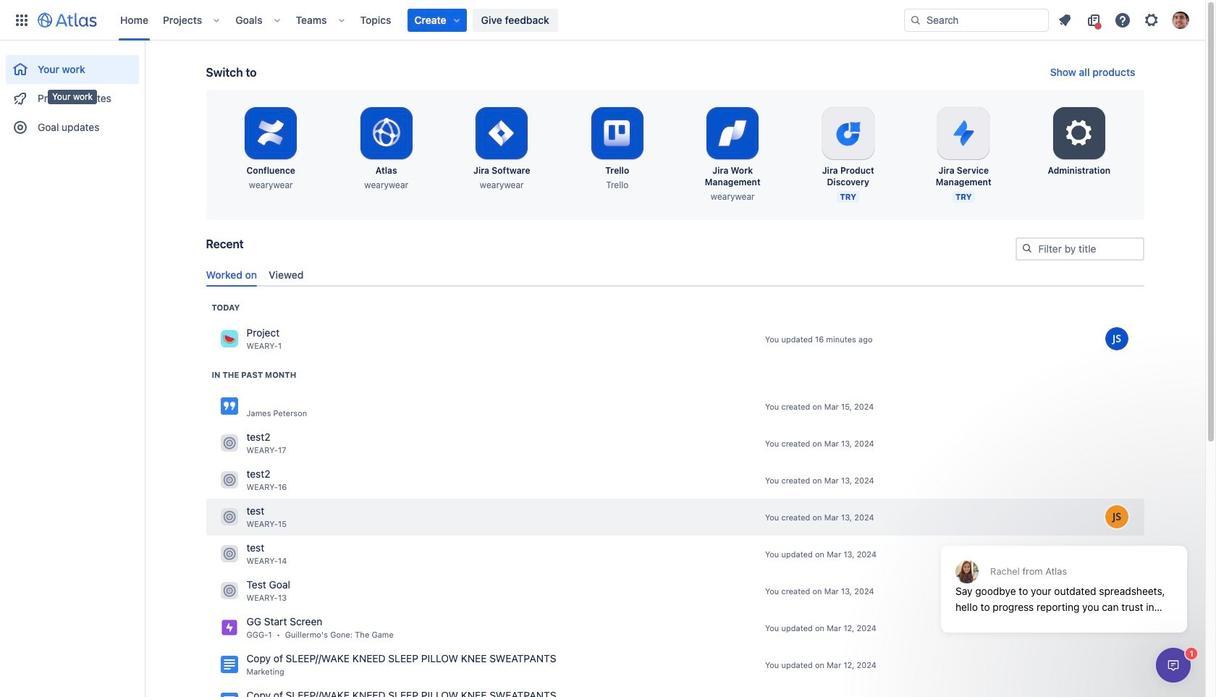 Task type: vqa. For each thing, say whether or not it's contained in the screenshot.
1st townsquare icon from the bottom
yes



Task type: describe. For each thing, give the bounding box(es) containing it.
3 townsquare image from the top
[[221, 546, 238, 563]]

2 townsquare image from the top
[[221, 509, 238, 526]]

Search field
[[905, 8, 1049, 32]]

2 townsquare image from the top
[[221, 435, 238, 452]]

Filter by title field
[[1017, 239, 1143, 259]]

1 vertical spatial dialog
[[1157, 648, 1191, 683]]

confluence image
[[221, 398, 238, 415]]

jira image
[[221, 619, 238, 637]]

search image
[[910, 14, 922, 26]]

settings image
[[1062, 116, 1097, 151]]

1 townsquare image from the top
[[221, 472, 238, 489]]

settings image
[[1144, 11, 1161, 29]]

search image
[[1021, 243, 1033, 254]]



Task type: locate. For each thing, give the bounding box(es) containing it.
0 vertical spatial dialog
[[934, 511, 1195, 644]]

1 vertical spatial confluence image
[[221, 693, 238, 697]]

tooltip
[[48, 90, 97, 104]]

townsquare image
[[221, 330, 238, 348], [221, 435, 238, 452], [221, 546, 238, 563]]

3 townsquare image from the top
[[221, 583, 238, 600]]

2 heading from the top
[[212, 369, 296, 381]]

dialog
[[934, 511, 1195, 644], [1157, 648, 1191, 683]]

0 vertical spatial confluence image
[[221, 656, 238, 674]]

2 vertical spatial townsquare image
[[221, 583, 238, 600]]

1 vertical spatial heading
[[212, 369, 296, 381]]

None search field
[[905, 8, 1049, 32]]

heading for confluence image
[[212, 369, 296, 381]]

help image
[[1115, 11, 1132, 29]]

1 heading from the top
[[212, 302, 240, 313]]

confluence image
[[221, 656, 238, 674], [221, 693, 238, 697]]

heading for first townsquare image
[[212, 302, 240, 313]]

0 vertical spatial townsquare image
[[221, 330, 238, 348]]

account image
[[1172, 11, 1190, 29]]

heading
[[212, 302, 240, 313], [212, 369, 296, 381]]

0 vertical spatial heading
[[212, 302, 240, 313]]

townsquare image
[[221, 472, 238, 489], [221, 509, 238, 526], [221, 583, 238, 600]]

2 vertical spatial townsquare image
[[221, 546, 238, 563]]

1 vertical spatial townsquare image
[[221, 509, 238, 526]]

1 confluence image from the top
[[221, 656, 238, 674]]

1 townsquare image from the top
[[221, 330, 238, 348]]

1 vertical spatial townsquare image
[[221, 435, 238, 452]]

2 confluence image from the top
[[221, 693, 238, 697]]

0 vertical spatial townsquare image
[[221, 472, 238, 489]]

group
[[6, 41, 139, 146]]

notifications image
[[1057, 11, 1074, 29]]

banner
[[0, 0, 1206, 41]]

tab list
[[200, 263, 1150, 287]]

top element
[[9, 0, 905, 40]]

switch to... image
[[13, 11, 30, 29]]



